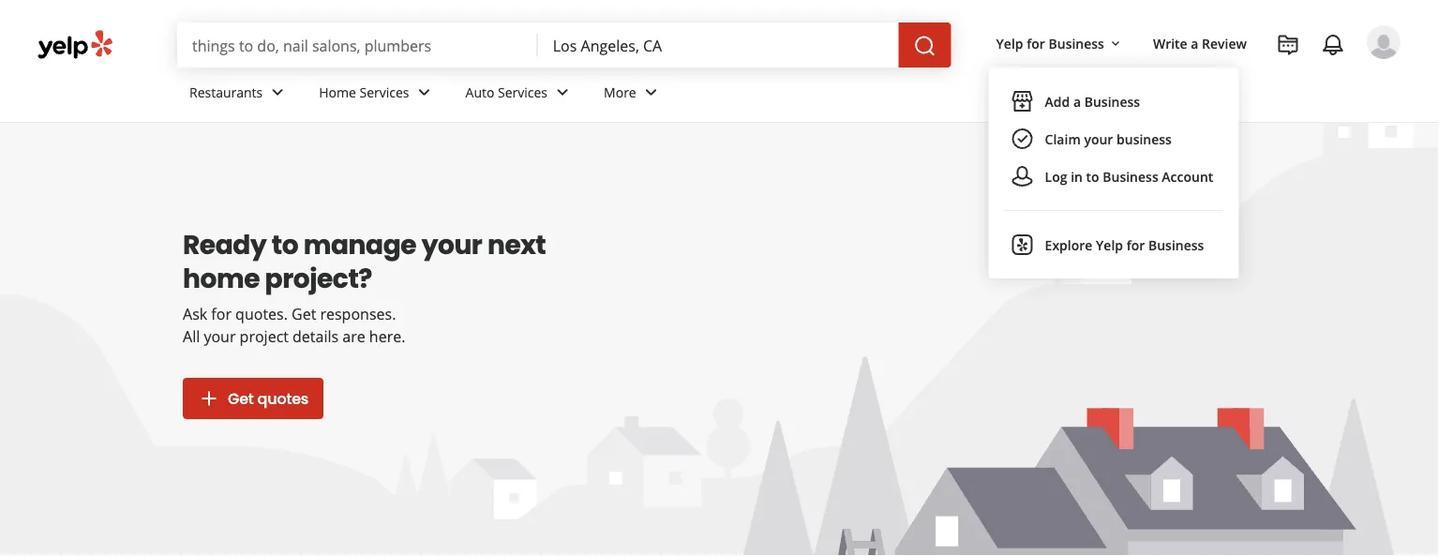 Task type: describe. For each thing, give the bounding box(es) containing it.
home
[[319, 83, 356, 101]]

yelp for business
[[996, 34, 1105, 52]]

none field find
[[192, 35, 523, 55]]

more
[[604, 83, 636, 101]]

1 horizontal spatial yelp
[[1096, 236, 1123, 254]]

16 chevron down v2 image
[[1108, 36, 1123, 51]]

0 horizontal spatial your
[[204, 326, 236, 346]]

ask
[[183, 304, 207, 324]]

explore yelp for business button
[[1004, 226, 1224, 264]]

ready to manage your next home project? ask for quotes. get responses. all your project details are here.
[[183, 226, 546, 346]]

user actions element
[[981, 23, 1427, 279]]

project?
[[265, 260, 372, 297]]

business down business
[[1103, 167, 1159, 185]]

log
[[1045, 167, 1068, 185]]

quotes.
[[235, 304, 288, 324]]

24 chevron down v2 image for home services
[[413, 81, 436, 104]]

quotes
[[257, 388, 309, 409]]

review
[[1202, 34, 1247, 52]]

yelp for business button
[[989, 26, 1131, 60]]

get inside 'button'
[[228, 388, 254, 409]]

auto
[[466, 83, 495, 101]]

24 add v2 image
[[198, 387, 220, 410]]

are
[[343, 326, 365, 346]]

to inside ready to manage your next home project? ask for quotes. get responses. all your project details are here.
[[272, 226, 298, 263]]

business
[[1117, 130, 1172, 148]]

24 chevron down v2 image for auto services
[[551, 81, 574, 104]]

write
[[1153, 34, 1188, 52]]

here.
[[369, 326, 405, 346]]

claim
[[1045, 130, 1081, 148]]

auto services link
[[451, 68, 589, 122]]

to inside button
[[1086, 167, 1100, 185]]

add a business button
[[1004, 83, 1224, 120]]

business left 16 chevron down v2 image
[[1049, 34, 1105, 52]]

home
[[183, 260, 260, 297]]

1 vertical spatial your
[[422, 226, 482, 263]]

add a business
[[1045, 92, 1140, 110]]

claim your business button
[[1004, 120, 1224, 158]]

business down the account
[[1149, 236, 1204, 254]]

1 vertical spatial for
[[1127, 236, 1145, 254]]

write a review link
[[1146, 26, 1255, 60]]

business categories element
[[174, 68, 1401, 122]]



Task type: vqa. For each thing, say whether or not it's contained in the screenshot.
right a
yes



Task type: locate. For each thing, give the bounding box(es) containing it.
your right the all
[[204, 326, 236, 346]]

explore
[[1045, 236, 1093, 254]]

0 horizontal spatial a
[[1074, 92, 1081, 110]]

0 vertical spatial a
[[1191, 34, 1199, 52]]

get up details
[[292, 304, 316, 324]]

0 vertical spatial for
[[1027, 34, 1045, 52]]

1 horizontal spatial your
[[422, 226, 482, 263]]

2 vertical spatial for
[[211, 304, 232, 324]]

24 chevron down v2 image right auto services
[[551, 81, 574, 104]]

next
[[488, 226, 546, 263]]

24 yelp for biz v2 image
[[1011, 234, 1034, 256]]

24 claim v2 image
[[1011, 128, 1034, 150]]

bob b. image
[[1367, 25, 1401, 59]]

1 horizontal spatial to
[[1086, 167, 1100, 185]]

24 chevron down v2 image right more
[[640, 81, 663, 104]]

yelp right explore
[[1096, 236, 1123, 254]]

0 horizontal spatial to
[[272, 226, 298, 263]]

1 horizontal spatial none field
[[553, 35, 884, 55]]

1 none field from the left
[[192, 35, 523, 55]]

2 horizontal spatial your
[[1084, 130, 1113, 148]]

0 vertical spatial yelp
[[996, 34, 1024, 52]]

Near text field
[[553, 35, 884, 55]]

a for write
[[1191, 34, 1199, 52]]

business inside "button"
[[1085, 92, 1140, 110]]

1 horizontal spatial services
[[498, 83, 548, 101]]

project
[[240, 326, 289, 346]]

services for home services
[[360, 83, 409, 101]]

account
[[1162, 167, 1214, 185]]

to right ready
[[272, 226, 298, 263]]

add
[[1045, 92, 1070, 110]]

your right claim
[[1084, 130, 1113, 148]]

None field
[[192, 35, 523, 55], [553, 35, 884, 55]]

1 24 chevron down v2 image from the left
[[267, 81, 289, 104]]

0 vertical spatial your
[[1084, 130, 1113, 148]]

responses.
[[320, 304, 396, 324]]

get inside ready to manage your next home project? ask for quotes. get responses. all your project details are here.
[[292, 304, 316, 324]]

2 horizontal spatial for
[[1127, 236, 1145, 254]]

24 chevron down v2 image inside more link
[[640, 81, 663, 104]]

home services
[[319, 83, 409, 101]]

log in to business account button
[[1004, 158, 1224, 195]]

yelp up 24 add biz v2 image
[[996, 34, 1024, 52]]

in
[[1071, 167, 1083, 185]]

none field up business categories element
[[553, 35, 884, 55]]

to
[[1086, 167, 1100, 185], [272, 226, 298, 263]]

a inside "button"
[[1074, 92, 1081, 110]]

1 vertical spatial get
[[228, 388, 254, 409]]

all
[[183, 326, 200, 346]]

more link
[[589, 68, 678, 122]]

1 vertical spatial yelp
[[1096, 236, 1123, 254]]

a right add
[[1074, 92, 1081, 110]]

0 vertical spatial to
[[1086, 167, 1100, 185]]

search image
[[914, 35, 936, 57]]

0 horizontal spatial services
[[360, 83, 409, 101]]

write a review
[[1153, 34, 1247, 52]]

1 horizontal spatial get
[[292, 304, 316, 324]]

claim your business
[[1045, 130, 1172, 148]]

services for auto services
[[498, 83, 548, 101]]

none field up the home services
[[192, 35, 523, 55]]

1 vertical spatial a
[[1074, 92, 1081, 110]]

a
[[1191, 34, 1199, 52], [1074, 92, 1081, 110]]

get quotes button
[[183, 378, 324, 419]]

your left next
[[422, 226, 482, 263]]

services right home
[[360, 83, 409, 101]]

ready
[[183, 226, 267, 263]]

0 vertical spatial get
[[292, 304, 316, 324]]

2 none field from the left
[[553, 35, 884, 55]]

business
[[1049, 34, 1105, 52], [1085, 92, 1140, 110], [1103, 167, 1159, 185], [1149, 236, 1204, 254]]

24 chevron down v2 image
[[267, 81, 289, 104], [413, 81, 436, 104], [551, 81, 574, 104], [640, 81, 663, 104]]

1 services from the left
[[360, 83, 409, 101]]

1 vertical spatial to
[[272, 226, 298, 263]]

for right ask
[[211, 304, 232, 324]]

24 chevron down v2 image for restaurants
[[267, 81, 289, 104]]

your inside claim your business button
[[1084, 130, 1113, 148]]

4 24 chevron down v2 image from the left
[[640, 81, 663, 104]]

for
[[1027, 34, 1045, 52], [1127, 236, 1145, 254], [211, 304, 232, 324]]

Find text field
[[192, 35, 523, 55]]

get quotes
[[228, 388, 309, 409]]

projects image
[[1277, 34, 1300, 56]]

restaurants
[[189, 83, 263, 101]]

24 chevron down v2 image inside home services link
[[413, 81, 436, 104]]

get right 24 add v2 icon
[[228, 388, 254, 409]]

24 friends v2 image
[[1011, 165, 1034, 188]]

1 horizontal spatial a
[[1191, 34, 1199, 52]]

24 chevron down v2 image right restaurants
[[267, 81, 289, 104]]

your
[[1084, 130, 1113, 148], [422, 226, 482, 263], [204, 326, 236, 346]]

None search field
[[177, 23, 955, 68]]

get
[[292, 304, 316, 324], [228, 388, 254, 409]]

0 horizontal spatial yelp
[[996, 34, 1024, 52]]

1 horizontal spatial for
[[1027, 34, 1045, 52]]

24 chevron down v2 image inside auto services link
[[551, 81, 574, 104]]

restaurants link
[[174, 68, 304, 122]]

none field 'near'
[[553, 35, 884, 55]]

manage
[[304, 226, 416, 263]]

for up 24 add biz v2 image
[[1027, 34, 1045, 52]]

2 24 chevron down v2 image from the left
[[413, 81, 436, 104]]

0 horizontal spatial for
[[211, 304, 232, 324]]

a for add
[[1074, 92, 1081, 110]]

auto services
[[466, 83, 548, 101]]

a right write
[[1191, 34, 1199, 52]]

24 add biz v2 image
[[1011, 90, 1034, 113]]

0 horizontal spatial get
[[228, 388, 254, 409]]

details
[[293, 326, 339, 346]]

for right explore
[[1127, 236, 1145, 254]]

24 chevron down v2 image for more
[[640, 81, 663, 104]]

log in to business account
[[1045, 167, 1214, 185]]

to right in
[[1086, 167, 1100, 185]]

yelp
[[996, 34, 1024, 52], [1096, 236, 1123, 254]]

2 services from the left
[[498, 83, 548, 101]]

3 24 chevron down v2 image from the left
[[551, 81, 574, 104]]

services right auto
[[498, 83, 548, 101]]

for inside ready to manage your next home project? ask for quotes. get responses. all your project details are here.
[[211, 304, 232, 324]]

24 chevron down v2 image inside the restaurants link
[[267, 81, 289, 104]]

explore yelp for business
[[1045, 236, 1204, 254]]

services
[[360, 83, 409, 101], [498, 83, 548, 101]]

business up claim your business button
[[1085, 92, 1140, 110]]

0 horizontal spatial none field
[[192, 35, 523, 55]]

2 vertical spatial your
[[204, 326, 236, 346]]

home services link
[[304, 68, 451, 122]]

notifications image
[[1322, 34, 1345, 56]]

24 chevron down v2 image left auto
[[413, 81, 436, 104]]



